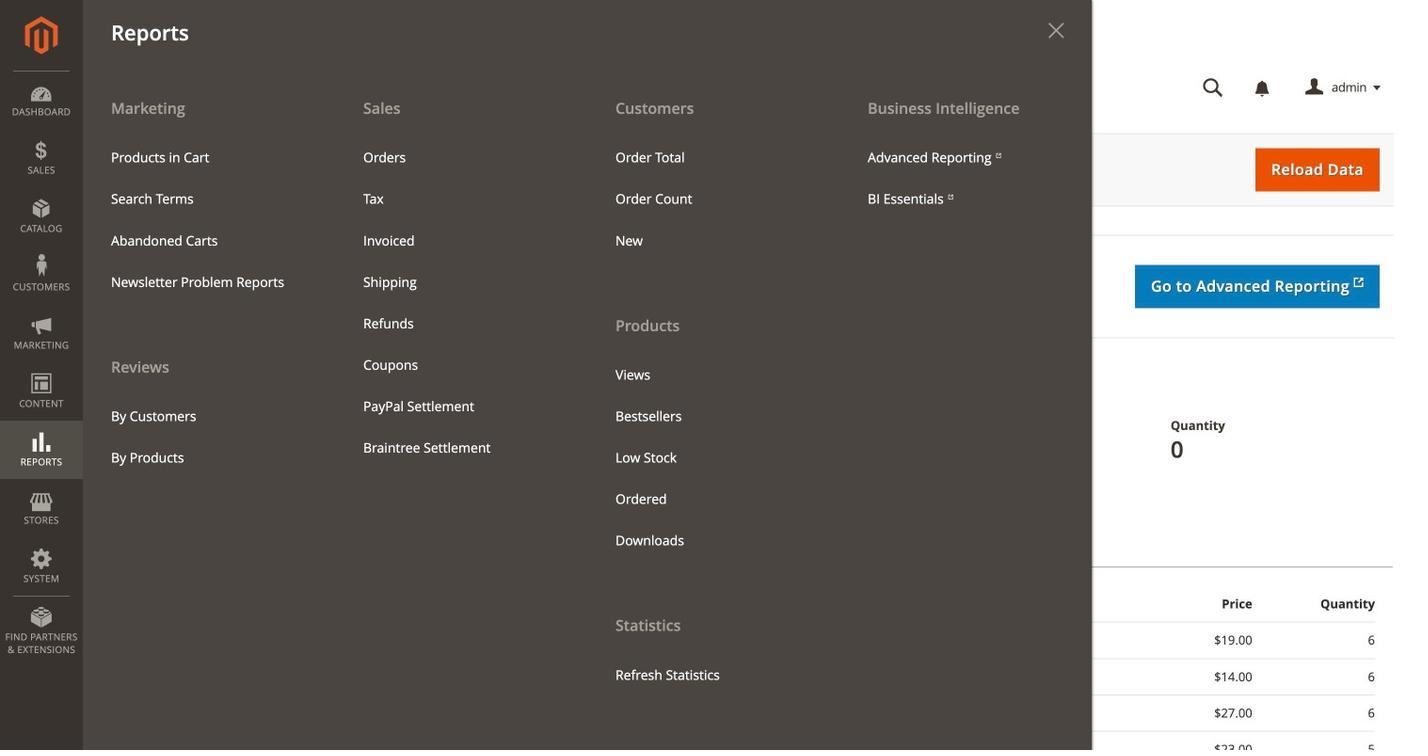 Task type: describe. For each thing, give the bounding box(es) containing it.
magento admin panel image
[[25, 16, 58, 55]]



Task type: locate. For each thing, give the bounding box(es) containing it.
menu bar
[[0, 0, 1092, 750]]

menu
[[83, 87, 1092, 750], [83, 87, 335, 479], [587, 87, 840, 696], [97, 137, 321, 303], [349, 137, 573, 469], [601, 137, 826, 261], [854, 137, 1078, 220], [601, 354, 826, 562], [97, 396, 321, 479]]



Task type: vqa. For each thing, say whether or not it's contained in the screenshot.
menu bar
yes



